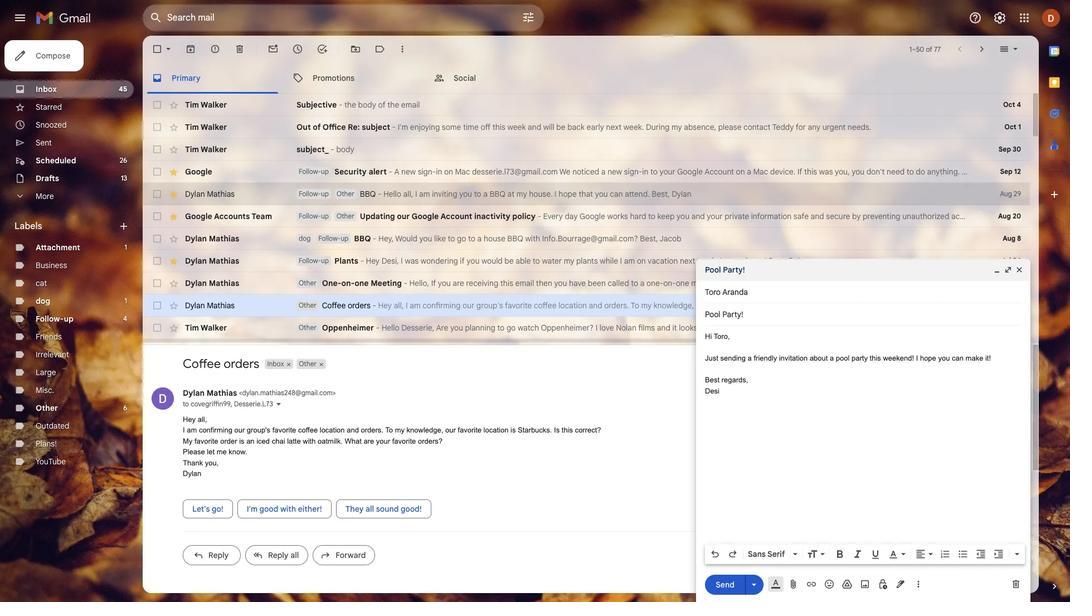 Task type: describe. For each thing, give the bounding box(es) containing it.
keep
[[658, 211, 675, 221]]

am inside hey all, i am confirming our group's favorite coffee location and orders. to my knowledge, our favorite location is starbucks. is this correct? my favorite order is an iced chai latte with oatmilk. what are your favorite orders? please let me know. thank you, dylan
[[187, 426, 197, 435]]

2 horizontal spatial on
[[737, 167, 746, 177]]

know.
[[229, 448, 247, 456]]

you right "if"
[[467, 256, 480, 266]]

12
[[1015, 167, 1022, 176]]

you right the help on the top
[[1020, 167, 1033, 177]]

follow-up up plants
[[319, 234, 349, 243]]

jul 24 for order
[[1004, 301, 1022, 310]]

aranda
[[723, 287, 749, 297]]

numbered list ‪(⌘⇧7)‬ image
[[940, 549, 952, 560]]

0 vertical spatial orders.
[[605, 301, 630, 311]]

reply for reply
[[208, 550, 229, 560]]

50
[[917, 45, 925, 53]]

your inside hey all, i am confirming our group's favorite coffee location and orders. to my knowledge, our favorite location is starbucks. is this correct? my favorite order is an iced chai latte with oatmilk. what are your favorite orders? please let me know. thank you, dylan
[[376, 437, 391, 445]]

supervisor.
[[757, 278, 796, 288]]

3 row from the top
[[143, 138, 1031, 161]]

i right the house.
[[555, 189, 557, 199]]

you, inside hey all, i am confirming our group's favorite coffee location and orders. to my knowledge, our favorite location is starbucks. is this correct? my favorite order is an iced chai latte with oatmilk. what are your favorite orders? please let me know. thank you, dylan
[[205, 459, 219, 467]]

0 horizontal spatial was
[[405, 256, 419, 266]]

0 horizontal spatial account
[[441, 211, 473, 221]]

desserie,
[[402, 323, 435, 333]]

- down alert
[[378, 189, 382, 199]]

dylan inside hey all, i am confirming our group's favorite coffee location and orders. to my knowledge, our favorite location is starbucks. is this correct? my favorite order is an iced chai latte with oatmilk. what are your favorite orders? please let me know. thank you, dylan
[[183, 470, 202, 478]]

you up wi
[[1061, 167, 1071, 177]]

8 row from the top
[[143, 250, 1031, 272]]

0 vertical spatial for
[[796, 122, 807, 132]]

1 horizontal spatial if
[[798, 167, 803, 177]]

bbq - hey, would you like to go to a house bbq with info.bourrage@gmail.com? best, jacob
[[354, 234, 682, 244]]

social tab
[[425, 62, 566, 94]]

tab list right close icon
[[1040, 36, 1071, 562]]

other inside button
[[299, 360, 317, 368]]

planning
[[465, 323, 496, 333]]

best, left 'jacob'
[[641, 234, 659, 244]]

0 horizontal spatial email
[[402, 100, 420, 110]]

bbq left at
[[490, 189, 506, 199]]

dylan mathias for bbq - hey, would you like to go to a house bbq with info.bourrage@gmail.com? best, jacob
[[185, 234, 239, 244]]

preventing
[[863, 211, 901, 221]]

1 vertical spatial go
[[507, 323, 516, 333]]

policy
[[513, 211, 536, 221]]

we
[[560, 167, 571, 177]]

sep 30
[[999, 145, 1022, 153]]

knowledge, inside hey all, i am confirming our group's favorite coffee location and orders. to my knowledge, our favorite location is starbucks. is this correct? my favorite order is an iced chai latte with oatmilk. what are your favorite orders? please let me know. thank you, dylan
[[407, 426, 444, 435]]

desserie.l73@gmail.com
[[472, 167, 558, 177]]

4 inside row
[[1018, 100, 1022, 109]]

alert
[[369, 167, 387, 177]]

i left inviting
[[416, 189, 418, 199]]

i inside message body text field
[[917, 354, 919, 363]]

sending
[[721, 354, 746, 363]]

other inside 'other oppenheimer - hello desserie, are you planning to go watch oppenheimer? i love nolan films and it looks promising. warm wishes, tim'
[[299, 324, 317, 332]]

labels navigation
[[0, 36, 143, 602]]

covegriffin99
[[191, 400, 231, 408]]

aug 29
[[1001, 190, 1022, 198]]

every
[[544, 211, 563, 221]]

inbox for inbox link
[[36, 84, 57, 94]]

google up google accounts team
[[185, 167, 212, 177]]

you down wondering
[[438, 278, 451, 288]]

friendly
[[754, 354, 778, 363]]

1 horizontal spatial coffee
[[534, 301, 557, 311]]

iced inside row
[[952, 301, 967, 311]]

a right noticed
[[602, 167, 606, 177]]

pool party!
[[706, 265, 746, 275]]

undo ‪(⌘z)‬ image
[[710, 549, 721, 560]]

toro aranda
[[706, 287, 749, 297]]

0 vertical spatial hello
[[384, 189, 402, 199]]

dog inside labels navigation
[[36, 296, 50, 306]]

older image
[[977, 44, 988, 55]]

5 row from the top
[[143, 183, 1031, 205]]

best, right know!
[[769, 256, 787, 266]]

forward link
[[313, 545, 376, 565]]

would
[[482, 256, 503, 266]]

insert link ‪(⌘k)‬ image
[[807, 579, 818, 590]]

up inside follow-up security alert - a new sign-in on mac desserie.l73@gmail.com we noticed a new sign-in to your google account on a mac device. if this was you, you don't need to do anything. if not, we'll help you secure you
[[321, 167, 329, 176]]

snoozed link
[[36, 120, 67, 130]]

2 the from the left
[[388, 100, 400, 110]]

google right day
[[580, 211, 606, 221]]

either!
[[298, 504, 322, 514]]

2 vertical spatial of
[[313, 122, 321, 132]]

youtube link
[[36, 457, 66, 467]]

your left 20
[[988, 211, 1004, 221]]

you right then
[[555, 278, 568, 288]]

12 row from the top
[[143, 339, 1031, 361]]

this inside message body text field
[[870, 354, 882, 363]]

safe
[[794, 211, 809, 221]]

1 vertical spatial of
[[378, 100, 386, 110]]

close image
[[1016, 266, 1025, 274]]

attach files image
[[789, 579, 800, 590]]

2 vertical spatial aug
[[1004, 234, 1016, 243]]

an inside row
[[941, 301, 950, 311]]

2 row from the top
[[143, 116, 1031, 138]]

26
[[120, 156, 127, 165]]

more image
[[397, 44, 408, 55]]

- right subject
[[392, 122, 396, 132]]

while
[[600, 256, 619, 266]]

your down party! on the right top
[[740, 278, 755, 288]]

dylan mathias for other one-on-one meeting - hello, if you are receiving this email then you have been called to a one-on-one meeting with your supervisor. stay tuned for further details. best, dylan
[[185, 278, 239, 288]]

hey for hey desi, i was wondering if you would be able to water my plants while i am on vacation next week. let me know! best, dylan
[[366, 256, 380, 266]]

1 horizontal spatial starbucks.
[[777, 301, 815, 311]]

google up like
[[412, 211, 439, 221]]

orders?
[[418, 437, 443, 445]]

to right planning
[[498, 323, 505, 333]]

i up desserie,
[[406, 301, 408, 311]]

you right keep
[[677, 211, 690, 221]]

bbq up updating
[[360, 189, 376, 199]]

walker for out of office re: subject
[[201, 122, 227, 132]]

0 horizontal spatial secure
[[827, 211, 851, 221]]

you right the that
[[596, 189, 608, 199]]

oatmilk. inside hey all, i am confirming our group's favorite coffee location and orders. to my knowledge, our favorite location is starbucks. is this correct? my favorite order is an iced chai latte with oatmilk. what are your favorite orders? please let me know. thank you, dylan
[[318, 437, 343, 445]]

search mail image
[[146, 8, 166, 28]]

with down the "policy" at the top
[[526, 234, 541, 244]]

scheduled
[[36, 156, 76, 166]]

0 vertical spatial i'm
[[398, 122, 408, 132]]

more button
[[0, 187, 134, 205]]

1 horizontal spatial knowledge,
[[654, 301, 695, 311]]

and right keep
[[692, 211, 705, 221]]

jul 24 for dylan
[[1002, 257, 1022, 265]]

13
[[121, 174, 127, 182]]

me inside hey all, i am confirming our group's favorite coffee location and orders. to my knowledge, our favorite location is starbucks. is this correct? my favorite order is an iced chai latte with oatmilk. what are your favorite orders? please let me know. thank you, dylan
[[217, 448, 227, 456]]

1 horizontal spatial was
[[820, 167, 834, 177]]

and down been
[[589, 301, 603, 311]]

and left it
[[658, 323, 671, 333]]

1 horizontal spatial oatmilk.
[[1021, 301, 1048, 311]]

- left hey,
[[373, 234, 377, 244]]

this inside hey all, i am confirming our group's favorite coffee location and orders. to my knowledge, our favorite location is starbucks. is this correct? my favorite order is an iced chai latte with oatmilk. what are your favorite orders? please let me know. thank you, dylan
[[562, 426, 573, 435]]

to right able
[[533, 256, 540, 266]]

all for reply
[[291, 550, 299, 560]]

they all sound good! button
[[336, 500, 432, 518]]

information
[[752, 211, 792, 221]]

- right plants
[[361, 256, 364, 266]]

starred
[[36, 102, 62, 112]]

i'm good with either!
[[247, 504, 322, 514]]

i left love
[[596, 323, 598, 333]]

google up 8
[[1006, 211, 1031, 221]]

a left friendly
[[748, 354, 752, 363]]

vacation
[[648, 256, 678, 266]]

warm
[[738, 323, 759, 333]]

cat link
[[36, 278, 47, 288]]

urgent
[[823, 122, 846, 132]]

1 horizontal spatial coffee
[[322, 301, 346, 311]]

bbq left hey,
[[354, 234, 371, 244]]

watch
[[518, 323, 540, 333]]

we'll
[[985, 167, 1001, 177]]

1 vertical spatial be
[[505, 256, 514, 266]]

oct 1
[[1005, 123, 1022, 131]]

a left device.
[[748, 167, 752, 177]]

subject_
[[297, 144, 329, 155]]

are inside hey all, i am confirming our group's favorite coffee location and orders. to my knowledge, our favorite location is starbucks. is this correct? my favorite order is an iced chai latte with oatmilk. what are your favorite orders? please let me know. thank you, dylan
[[364, 437, 374, 445]]

1 horizontal spatial on
[[637, 256, 646, 266]]

more options image
[[916, 579, 923, 590]]

starred link
[[36, 102, 62, 112]]

google left accounts
[[185, 211, 212, 221]]

2 horizontal spatial of
[[927, 45, 933, 53]]

out of office re: subject - i'm enjoying some time off this week and will be back early next week. during my absence, please contact teddy for any urgent needs.
[[297, 122, 872, 132]]

insert photo image
[[860, 579, 871, 590]]

tim for out of office re: subject
[[185, 122, 199, 132]]

0 vertical spatial next
[[607, 122, 622, 132]]

9 row from the top
[[143, 272, 1031, 295]]

>
[[333, 389, 336, 397]]

2 horizontal spatial if
[[963, 167, 967, 177]]

1 horizontal spatial account
[[705, 167, 735, 177]]

reply link
[[183, 545, 241, 565]]

1 horizontal spatial me
[[734, 256, 745, 266]]

sans
[[749, 549, 766, 559]]

orders. inside hey all, i am confirming our group's favorite coffee location and orders. to my knowledge, our favorite location is starbucks. is this correct? my favorite order is an iced chai latte with oatmilk. what are your favorite orders? please let me know. thank you, dylan
[[361, 426, 384, 435]]

1 vertical spatial hello
[[382, 323, 400, 333]]

1 row from the top
[[143, 94, 1031, 116]]

labels heading
[[15, 221, 118, 232]]

wishes,
[[761, 323, 787, 333]]

plans!
[[36, 439, 57, 449]]

reply for reply all
[[268, 550, 289, 560]]

1 horizontal spatial you,
[[836, 167, 850, 177]]

meeting
[[371, 278, 402, 288]]

bulleted list ‪(⌘⇧8)‬ image
[[958, 549, 969, 560]]

4 inside labels navigation
[[123, 315, 127, 323]]

all, inside hey all, i am confirming our group's favorite coffee location and orders. to my knowledge, our favorite location is starbucks. is this correct? my favorite order is an iced chai latte with oatmilk. what are your favorite orders? please let me know. thank you, dylan
[[198, 415, 207, 424]]

you right are on the left of page
[[451, 323, 463, 333]]

best, up keep
[[652, 189, 670, 199]]

hope inside message body text field
[[921, 354, 937, 363]]

4 tim walker from the top
[[185, 323, 227, 333]]

what
[[345, 437, 362, 445]]

mathias for other one-on-one meeting - hello, if you are receiving this email then you have been called to a one-on-one meeting with your supervisor. stay tuned for further details. best, dylan
[[209, 278, 239, 288]]

make
[[966, 354, 984, 363]]

follow-up right team
[[299, 212, 329, 220]]

follow-up down subject_
[[299, 190, 329, 198]]

am up desserie,
[[410, 301, 421, 311]]

- right oppenheimer
[[376, 323, 380, 333]]

1 vertical spatial coffee
[[183, 356, 221, 371]]

1 mac from the left
[[455, 167, 470, 177]]

to left house
[[469, 234, 476, 244]]

underline ‪(⌘u)‬ image
[[871, 549, 882, 561]]

an inside hey all, i am confirming our group's favorite coffee location and orders. to my knowledge, our favorite location is starbucks. is this correct? my favorite order is an iced chai latte with oatmilk. what are your favorite orders? please let me know. thank you, dylan
[[247, 437, 255, 445]]

7 row from the top
[[143, 228, 1031, 250]]

dylan mathias for bbq - hello all, i am inviting you to a bbq at my house. i hope that you can attend. best, dylan
[[185, 189, 235, 199]]

1 vertical spatial week.
[[698, 256, 718, 266]]

0 vertical spatial latte
[[986, 301, 1002, 311]]

i inside hey all, i am confirming our group's favorite coffee location and orders. to my knowledge, our favorite location is starbucks. is this correct? my favorite order is an iced chai latte with oatmilk. what are your favorite orders? please let me know. thank you, dylan
[[183, 426, 185, 435]]

party
[[852, 354, 868, 363]]

can inside message body text field
[[953, 354, 964, 363]]

able
[[516, 256, 531, 266]]

a
[[395, 167, 400, 177]]

works
[[608, 211, 629, 221]]

been
[[588, 278, 606, 288]]

your up keep
[[660, 167, 676, 177]]

discard draft ‪(⌘⇧d)‬ image
[[1011, 579, 1022, 590]]

1 vertical spatial next
[[680, 256, 696, 266]]

0 vertical spatial all,
[[404, 189, 414, 199]]

follow-up inside labels navigation
[[36, 314, 74, 324]]

subject
[[362, 122, 390, 132]]

gmail image
[[36, 7, 97, 29]]

cat
[[36, 278, 47, 288]]

delete image
[[234, 44, 245, 55]]

with down pool party!
[[723, 278, 738, 288]]

2 mac from the left
[[754, 167, 769, 177]]

private
[[725, 211, 750, 221]]

other inside other one-on-one meeting - hello, if you are receiving this email then you have been called to a one-on-one meeting with your supervisor. stay tuned for further details. best, dylan
[[299, 279, 317, 287]]

to right like
[[448, 234, 455, 244]]

i'm good with either! button
[[237, 500, 332, 518]]

1 vertical spatial all,
[[394, 301, 404, 311]]

a up inactivity
[[484, 189, 488, 199]]

8
[[1018, 234, 1022, 243]]

to left covegriffin99
[[183, 400, 189, 408]]

other inside other coffee orders - hey all, i am confirming our group's favorite coffee location and orders. to my knowledge, our favorite location is starbucks. is this correct? my favorite order is an iced chai latte with oatmilk.
[[299, 301, 317, 310]]

hi
[[706, 332, 712, 341]]

all for they
[[366, 504, 374, 514]]

oct for subjective - the body of the email
[[1004, 100, 1016, 109]]

large link
[[36, 368, 56, 378]]

more formatting options image
[[1012, 549, 1024, 560]]

sep 12
[[1001, 167, 1022, 176]]

report spam image
[[210, 44, 221, 55]]

nolan
[[616, 323, 637, 333]]

and inside hey all, i am confirming our group's favorite coffee location and orders. to my knowledge, our favorite location is starbucks. is this correct? my favorite order is an iced chai latte with oatmilk. what are your favorite orders? please let me know. thank you, dylan
[[347, 426, 359, 435]]

misc.
[[36, 385, 54, 395]]

business link
[[36, 260, 67, 271]]

order inside hey all, i am confirming our group's favorite coffee location and orders. to my knowledge, our favorite location is starbucks. is this correct? my favorite order is an iced chai latte with oatmilk. what are your favorite orders? please let me know. thank you, dylan
[[220, 437, 237, 445]]

bbq - hello all, i am inviting you to a bbq at my house. i hope that you can attend. best, dylan
[[360, 189, 692, 199]]

add to tasks image
[[317, 44, 328, 55]]

best, right details. at the top right
[[904, 278, 922, 288]]

irrelevant
[[36, 350, 69, 360]]

2 horizontal spatial account
[[1033, 211, 1063, 221]]

best regards, desi
[[706, 376, 749, 395]]

show details image
[[275, 401, 282, 407]]

dylan.mathias248@gmail.com
[[242, 389, 333, 397]]

to right hard
[[649, 211, 656, 221]]

- down the meeting
[[373, 301, 377, 311]]

promotions tab
[[284, 62, 424, 94]]

subject_ - body
[[297, 144, 355, 155]]

am right while
[[625, 256, 635, 266]]

4 walker from the top
[[201, 323, 227, 333]]

archive image
[[185, 44, 196, 55]]

1 horizontal spatial be
[[557, 122, 566, 132]]

serif
[[768, 549, 786, 559]]

0 horizontal spatial if
[[432, 278, 436, 288]]

sent link
[[36, 138, 52, 148]]

dylan mathias for follow-up plants - hey desi, i was wondering if you would be able to water my plants while i am on vacation next week. let me know! best, dylan
[[185, 256, 239, 266]]

dog inside row
[[299, 234, 311, 243]]

hello,
[[410, 278, 430, 288]]

2 sign- from the left
[[625, 167, 643, 177]]

30
[[1014, 145, 1022, 153]]

1 vertical spatial orders
[[224, 356, 260, 371]]

and left will on the top
[[528, 122, 542, 132]]

1 the from the left
[[345, 100, 356, 110]]

jul for order
[[1004, 301, 1013, 310]]

google down 'absence,'
[[678, 167, 703, 177]]

to right called
[[632, 278, 639, 288]]

chai inside hey all, i am confirming our group's favorite coffee location and orders. to my knowledge, our favorite location is starbucks. is this correct? my favorite order is an iced chai latte with oatmilk. what are your favorite orders? please let me know. thank you, dylan
[[272, 437, 285, 445]]

social
[[454, 73, 476, 83]]

outdated
[[36, 421, 69, 431]]

send button
[[706, 575, 746, 595]]

my inside hey all, i am confirming our group's favorite coffee location and orders. to my knowledge, our favorite location is starbucks. is this correct? my favorite order is an iced chai latte with oatmilk. what are your favorite orders? please let me know. thank you, dylan
[[183, 437, 193, 445]]

1 horizontal spatial chai
[[969, 301, 984, 311]]

unauthorized
[[903, 211, 950, 221]]

- up office
[[339, 100, 343, 110]]

1 horizontal spatial my
[[871, 301, 882, 311]]

minimize image
[[993, 266, 1002, 274]]

inbox link
[[36, 84, 57, 94]]

0 vertical spatial orders
[[348, 301, 371, 311]]

mathias for bbq - hey, would you like to go to a house bbq with info.bourrage@gmail.com? best, jacob
[[209, 234, 239, 244]]



Task type: locate. For each thing, give the bounding box(es) containing it.
iced inside hey all, i am confirming our group's favorite coffee location and orders. to my knowledge, our favorite location is starbucks. is this correct? my favorite order is an iced chai latte with oatmilk. what are your favorite orders? please let me know. thank you, dylan
[[257, 437, 270, 445]]

aug left 29
[[1001, 190, 1013, 198]]

0 vertical spatial oatmilk.
[[1021, 301, 1048, 311]]

i up please
[[183, 426, 185, 435]]

know!
[[747, 256, 767, 266]]

0 vertical spatial confirming
[[423, 301, 461, 311]]

1 horizontal spatial email
[[516, 278, 535, 288]]

all, left inviting
[[404, 189, 414, 199]]

1 horizontal spatial for
[[838, 278, 848, 288]]

1 50 of 77
[[910, 45, 942, 53]]

inbox inside labels navigation
[[36, 84, 57, 94]]

receiving
[[467, 278, 499, 288]]

1 vertical spatial secure
[[827, 211, 851, 221]]

main menu image
[[13, 11, 27, 25]]

oct up oct 1
[[1004, 100, 1016, 109]]

2 dylan mathias from the top
[[185, 234, 239, 244]]

wondering
[[421, 256, 458, 266]]

0 vertical spatial sep
[[999, 145, 1012, 153]]

need
[[888, 167, 905, 177]]

2 walker from the top
[[201, 122, 227, 132]]

can inside coffee orders main content
[[610, 189, 623, 199]]

mac left device.
[[754, 167, 769, 177]]

oct
[[1004, 100, 1016, 109], [1005, 123, 1017, 131]]

sign- up inviting
[[418, 167, 436, 177]]

tuned
[[815, 278, 836, 288]]

24 for order
[[1014, 301, 1022, 310]]

chai
[[969, 301, 984, 311], [272, 437, 285, 445]]

inbox button
[[265, 359, 285, 369]]

1 horizontal spatial sign-
[[625, 167, 643, 177]]

20
[[1014, 212, 1022, 220]]

subjective - the body of the email
[[297, 100, 420, 110]]

0 vertical spatial email
[[402, 100, 420, 110]]

is inside row
[[817, 301, 822, 311]]

formatting options toolbar
[[706, 544, 1026, 565]]

tim walker for subjective
[[185, 100, 227, 110]]

then
[[537, 278, 553, 288]]

latte inside hey all, i am confirming our group's favorite coffee location and orders. to my knowledge, our favorite location is starbucks. is this correct? my favorite order is an iced chai latte with oatmilk. what are your favorite orders? please let me know. thank you, dylan
[[287, 437, 301, 445]]

1 horizontal spatial can
[[953, 354, 964, 363]]

0 horizontal spatial dog
[[36, 296, 50, 306]]

aug left 20
[[999, 212, 1012, 220]]

one left the meeting
[[355, 278, 369, 288]]

pool party! dialog
[[697, 259, 1031, 602]]

my inside hey all, i am confirming our group's favorite coffee location and orders. to my knowledge, our favorite location is starbucks. is this correct? my favorite order is an iced chai latte with oatmilk. what are your favorite orders? please let me know. thank you, dylan
[[395, 426, 405, 435]]

- right subject_
[[331, 144, 335, 155]]

hello left desserie,
[[382, 323, 400, 333]]

the
[[345, 100, 356, 110], [388, 100, 400, 110]]

more send options image
[[749, 579, 760, 590]]

all, down the meeting
[[394, 301, 404, 311]]

group's inside hey all, i am confirming our group's favorite coffee location and orders. to my knowledge, our favorite location is starbucks. is this correct? my favorite order is an iced chai latte with oatmilk. what are your favorite orders? please let me know. thank you, dylan
[[247, 426, 271, 435]]

1 horizontal spatial orders.
[[605, 301, 630, 311]]

1 horizontal spatial hope
[[921, 354, 937, 363]]

1 one from the left
[[355, 278, 369, 288]]

0 horizontal spatial group's
[[247, 426, 271, 435]]

1 horizontal spatial inbox
[[267, 360, 284, 368]]

you left like
[[420, 234, 433, 244]]

0 horizontal spatial 4
[[123, 315, 127, 323]]

favorite
[[505, 301, 532, 311], [710, 301, 737, 311], [884, 301, 911, 311], [273, 426, 296, 435], [458, 426, 482, 435], [195, 437, 218, 445], [393, 437, 416, 445]]

body up subject
[[358, 100, 376, 110]]

mathias for other coffee orders - hey all, i am confirming our group's favorite coffee location and orders. to my knowledge, our favorite location is starbucks. is this correct? my favorite order is an iced chai latte with oatmilk.
[[207, 301, 235, 311]]

1 walker from the top
[[201, 100, 227, 110]]

thank
[[183, 459, 203, 467]]

group's down desserie.l73
[[247, 426, 271, 435]]

jacob
[[660, 234, 682, 244]]

promising.
[[700, 323, 737, 333]]

- left every
[[538, 211, 542, 221]]

1 horizontal spatial latte
[[986, 301, 1002, 311]]

1 vertical spatial all
[[291, 550, 299, 560]]

support image
[[969, 11, 983, 25]]

advanced search options image
[[518, 6, 540, 28]]

was
[[820, 167, 834, 177], [405, 256, 419, 266]]

hey for hey all, i am confirming our group's favorite coffee location and orders. to my knowledge, our favorite location is starbucks. is this correct? my favorite order is an iced chai latte with oatmilk.
[[379, 301, 392, 311]]

1 horizontal spatial iced
[[952, 301, 967, 311]]

week. left "let" in the right of the page
[[698, 256, 718, 266]]

0 horizontal spatial i'm
[[247, 504, 258, 514]]

1 horizontal spatial mac
[[754, 167, 769, 177]]

reply
[[208, 550, 229, 560], [268, 550, 289, 560]]

other oppenheimer - hello desserie, are you planning to go watch oppenheimer? i love nolan films and it looks promising. warm wishes, tim
[[299, 323, 802, 333]]

plants
[[335, 256, 359, 266]]

reply all link
[[245, 545, 309, 565]]

was right device.
[[820, 167, 834, 177]]

1 vertical spatial me
[[217, 448, 227, 456]]

6 row from the top
[[143, 205, 1071, 228]]

compose button
[[4, 40, 84, 71]]

reply down go!
[[208, 550, 229, 560]]

3 dylan mathias from the top
[[185, 256, 239, 266]]

other button
[[297, 359, 318, 369]]

move to image
[[350, 44, 361, 55]]

1 vertical spatial you,
[[205, 459, 219, 467]]

2 new from the left
[[608, 167, 623, 177]]

account up updating our google account inactivity policy - every day google works hard to keep you and your private information safe and secure by preventing unauthorized access to your google account wi
[[705, 167, 735, 177]]

dylan mathias cell
[[183, 388, 336, 398]]

if right device.
[[798, 167, 803, 177]]

tab list
[[1040, 36, 1071, 562], [143, 62, 1040, 94]]

sound
[[376, 504, 399, 514]]

oct for out of office re: subject - i'm enjoying some time off this week and will be back early next week. during my absence, please contact teddy for any urgent needs.
[[1005, 123, 1017, 131]]

1 horizontal spatial group's
[[477, 301, 504, 311]]

help
[[1003, 167, 1018, 177]]

sep left 12 on the right of page
[[1001, 167, 1013, 176]]

orders up oppenheimer
[[348, 301, 371, 311]]

0 horizontal spatial mac
[[455, 167, 470, 177]]

coffee orders main content
[[143, 36, 1071, 602]]

77
[[935, 45, 942, 53]]

a left house
[[478, 234, 482, 244]]

0 vertical spatial knowledge,
[[654, 301, 695, 311]]

1 vertical spatial dog
[[36, 296, 50, 306]]

0 horizontal spatial on-
[[342, 278, 355, 288]]

2 one from the left
[[676, 278, 690, 288]]

invitation
[[780, 354, 808, 363]]

all right they
[[366, 504, 374, 514]]

toro
[[706, 287, 721, 297]]

up
[[321, 167, 329, 176], [321, 190, 329, 198], [321, 212, 329, 220], [341, 234, 349, 243], [321, 257, 329, 265], [64, 314, 74, 324]]

10 row from the top
[[143, 295, 1048, 317]]

0 vertical spatial my
[[871, 301, 882, 311]]

tim walker for subject_
[[185, 144, 227, 155]]

am left inviting
[[419, 189, 430, 199]]

you right inviting
[[460, 189, 472, 199]]

access
[[952, 211, 977, 221]]

a left one-
[[641, 278, 645, 288]]

for
[[796, 122, 807, 132], [838, 278, 848, 288]]

- left the hello,
[[404, 278, 408, 288]]

toggle confidential mode image
[[878, 579, 889, 590]]

i'm inside button
[[247, 504, 258, 514]]

up inside 'follow-up plants - hey desi, i was wondering if you would be able to water my plants while i am on vacation next week. let me know! best, dylan'
[[321, 257, 329, 265]]

2 tim walker from the top
[[185, 122, 227, 132]]

1 vertical spatial chai
[[272, 437, 285, 445]]

1 reply from the left
[[208, 550, 229, 560]]

2 reply from the left
[[268, 550, 289, 560]]

reply down i'm good with either!
[[268, 550, 289, 560]]

- left a at top
[[389, 167, 393, 177]]

1 horizontal spatial go
[[507, 323, 516, 333]]

1 sign- from the left
[[418, 167, 436, 177]]

1 vertical spatial are
[[364, 437, 374, 445]]

1 horizontal spatial the
[[388, 100, 400, 110]]

me
[[734, 256, 745, 266], [217, 448, 227, 456]]

inbox inside "button"
[[267, 360, 284, 368]]

walker for subjective
[[201, 100, 227, 110]]

labels image
[[375, 44, 386, 55]]

me right let
[[217, 448, 227, 456]]

24 for dylan
[[1014, 257, 1022, 265]]

follow- inside follow-up security alert - a new sign-in on mac desserie.l73@gmail.com we noticed a new sign-in to your google account on a mac device. if this was you, you don't need to do anything. if not, we'll help you secure you
[[299, 167, 321, 176]]

italic ‪(⌘i)‬ image
[[853, 549, 864, 560]]

1 vertical spatial i'm
[[247, 504, 258, 514]]

week. left during on the top of page
[[624, 122, 645, 132]]

irrelevant link
[[36, 350, 69, 360]]

to down during on the top of page
[[651, 167, 658, 177]]

inbox up "starred" link
[[36, 84, 57, 94]]

0 horizontal spatial go
[[457, 234, 467, 244]]

other inside labels navigation
[[36, 403, 58, 413]]

toggle split pane mode image
[[1000, 44, 1011, 55]]

knowledge, up it
[[654, 301, 695, 311]]

drafts link
[[36, 173, 59, 184]]

insert files using drive image
[[842, 579, 853, 590]]

0 vertical spatial dog
[[299, 234, 311, 243]]

0 horizontal spatial correct?
[[575, 426, 602, 435]]

11 row from the top
[[143, 317, 1031, 339]]

inbox up dylan.mathias248@gmail.com
[[267, 360, 284, 368]]

hey down covegriffin99
[[183, 415, 196, 424]]

tab list up early
[[143, 62, 1040, 94]]

coffee
[[322, 301, 346, 311], [183, 356, 221, 371]]

mathias
[[207, 189, 235, 199], [209, 234, 239, 244], [209, 256, 239, 266], [209, 278, 239, 288], [207, 301, 235, 311], [207, 388, 237, 398]]

plants
[[577, 256, 598, 266]]

24
[[1014, 257, 1022, 265], [1014, 279, 1022, 287], [1014, 301, 1022, 310], [1014, 324, 1022, 332]]

bbq right house
[[508, 234, 524, 244]]

plans! link
[[36, 439, 57, 449]]

aug for secure
[[999, 212, 1012, 220]]

subjective
[[297, 100, 337, 110]]

to up inactivity
[[474, 189, 482, 199]]

settings image
[[994, 11, 1007, 25]]

reply all
[[268, 550, 299, 560]]

1 vertical spatial orders.
[[361, 426, 384, 435]]

to left the do
[[907, 167, 915, 177]]

tim walker for out of office re: subject
[[185, 122, 227, 132]]

inviting
[[432, 189, 458, 199]]

1 vertical spatial for
[[838, 278, 848, 288]]

1 vertical spatial iced
[[257, 437, 270, 445]]

tim for subjective
[[185, 100, 199, 110]]

0 horizontal spatial new
[[402, 167, 416, 177]]

tab list inside coffee orders main content
[[143, 62, 1040, 94]]

0 vertical spatial hope
[[559, 189, 577, 199]]

am up please
[[187, 426, 197, 435]]

group's down receiving
[[477, 301, 504, 311]]

jul for dylan
[[1002, 257, 1012, 265]]

you left don't
[[852, 167, 865, 177]]

0 vertical spatial correct?
[[839, 301, 869, 311]]

indent more ‪(⌘])‬ image
[[994, 549, 1005, 560]]

1 vertical spatial correct?
[[575, 426, 602, 435]]

aug 8
[[1004, 234, 1022, 243]]

accounts
[[214, 211, 250, 221]]

jul
[[1002, 257, 1012, 265], [1002, 279, 1012, 287], [1004, 301, 1013, 310], [1002, 324, 1012, 332]]

1 horizontal spatial are
[[453, 278, 465, 288]]

0 horizontal spatial on
[[445, 167, 453, 177]]

None checkbox
[[152, 189, 163, 200], [152, 211, 163, 222], [152, 300, 163, 311], [152, 322, 163, 334], [152, 189, 163, 200], [152, 211, 163, 222], [152, 300, 163, 311], [152, 322, 163, 334]]

1 vertical spatial hey
[[379, 301, 392, 311]]

1 horizontal spatial new
[[608, 167, 623, 177]]

2 in from the left
[[643, 167, 649, 177]]

labels
[[15, 221, 42, 232]]

all, down covegriffin99
[[198, 415, 207, 424]]

on-
[[342, 278, 355, 288], [664, 278, 676, 288]]

to
[[631, 301, 640, 311], [386, 426, 393, 435]]

my down details. at the top right
[[871, 301, 882, 311]]

aug left 8
[[1004, 234, 1016, 243]]

off
[[481, 122, 491, 132]]

and right safe
[[811, 211, 825, 221]]

row
[[143, 94, 1031, 116], [143, 116, 1031, 138], [143, 138, 1031, 161], [143, 161, 1071, 183], [143, 183, 1031, 205], [143, 205, 1071, 228], [143, 228, 1031, 250], [143, 250, 1031, 272], [143, 272, 1031, 295], [143, 295, 1048, 317], [143, 317, 1031, 339], [143, 339, 1031, 361]]

sep for tim walker
[[999, 145, 1012, 153]]

Subject field
[[706, 309, 1022, 320]]

me right "let" in the right of the page
[[734, 256, 745, 266]]

row containing google
[[143, 161, 1071, 183]]

0 vertical spatial oct
[[1004, 100, 1016, 109]]

dog
[[299, 234, 311, 243], [36, 296, 50, 306]]

0 vertical spatial iced
[[952, 301, 967, 311]]

coffee up covegriffin99
[[183, 356, 221, 371]]

aug for dylan
[[1001, 190, 1013, 198]]

4 dylan mathias from the top
[[185, 278, 239, 288]]

let's go! button
[[183, 500, 233, 518]]

1 horizontal spatial week.
[[698, 256, 718, 266]]

i right while
[[621, 256, 623, 266]]

updating our google account inactivity policy - every day google works hard to keep you and your private information safe and secure by preventing unauthorized access to your google account wi
[[360, 211, 1071, 221]]

inbox for inbox "button"
[[267, 360, 284, 368]]

sep
[[999, 145, 1012, 153], [1001, 167, 1013, 176]]

1 vertical spatial inbox
[[267, 360, 284, 368]]

0 horizontal spatial next
[[607, 122, 622, 132]]

0 vertical spatial go
[[457, 234, 467, 244]]

3 tim walker from the top
[[185, 144, 227, 155]]

to right access
[[979, 211, 986, 221]]

0 horizontal spatial can
[[610, 189, 623, 199]]

1 vertical spatial group's
[[247, 426, 271, 435]]

insert emoji ‪(⌘⇧2)‬ image
[[824, 579, 836, 590]]

a left pool
[[831, 354, 835, 363]]

on- up other coffee orders - hey all, i am confirming our group's favorite coffee location and orders. to my knowledge, our favorite location is starbucks. is this correct? my favorite order is an iced chai latte with oatmilk.
[[664, 278, 676, 288]]

5 dylan mathias from the top
[[185, 301, 235, 311]]

location
[[559, 301, 587, 311], [739, 301, 768, 311], [320, 426, 345, 435], [484, 426, 509, 435]]

insert signature image
[[896, 579, 907, 590]]

indent less ‪(⌘[)‬ image
[[976, 549, 987, 560]]

0 vertical spatial order
[[913, 301, 932, 311]]

jul 24 for for
[[1002, 279, 1022, 287]]

love
[[600, 323, 615, 333]]

bold ‪(⌘b)‬ image
[[835, 549, 846, 560]]

with down pop out icon in the right top of the page
[[1004, 301, 1019, 311]]

is
[[817, 301, 822, 311], [554, 426, 560, 435]]

it
[[673, 323, 678, 333]]

1 new from the left
[[402, 167, 416, 177]]

tab list containing primary
[[143, 62, 1040, 94]]

hard
[[631, 211, 647, 221]]

0 horizontal spatial me
[[217, 448, 227, 456]]

0 horizontal spatial latte
[[287, 437, 301, 445]]

walker for subject_
[[201, 144, 227, 155]]

orders. down called
[[605, 301, 630, 311]]

hey inside hey all, i am confirming our group's favorite coffee location and orders. to my knowledge, our favorite location is starbucks. is this correct? my favorite order is an iced chai latte with oatmilk. what are your favorite orders? please let me know. thank you, dylan
[[183, 415, 196, 424]]

0 horizontal spatial orders
[[224, 356, 260, 371]]

coffee down dylan.mathias248@gmail.com
[[298, 426, 318, 435]]

1 horizontal spatial secure
[[1035, 167, 1059, 177]]

0 horizontal spatial iced
[[257, 437, 270, 445]]

0 vertical spatial of
[[927, 45, 933, 53]]

any
[[809, 122, 821, 132]]

coffee inside hey all, i am confirming our group's favorite coffee location and orders. to my knowledge, our favorite location is starbucks. is this correct? my favorite order is an iced chai latte with oatmilk. what are your favorite orders? please let me know. thank you, dylan
[[298, 426, 318, 435]]

0 vertical spatial body
[[358, 100, 376, 110]]

was right desi,
[[405, 256, 419, 266]]

up inside labels navigation
[[64, 314, 74, 324]]

dylan mathias for other coffee orders - hey all, i am confirming our group's favorite coffee location and orders. to my knowledge, our favorite location is starbucks. is this correct? my favorite order is an iced chai latte with oatmilk.
[[185, 301, 235, 311]]

with inside button
[[281, 504, 296, 514]]

1 horizontal spatial confirming
[[423, 301, 461, 311]]

stay
[[798, 278, 813, 288]]

compose
[[36, 51, 71, 61]]

sep for google
[[1001, 167, 1013, 176]]

sep left 30
[[999, 145, 1012, 153]]

knowledge, up the orders?
[[407, 426, 444, 435]]

0 horizontal spatial body
[[337, 144, 355, 155]]

to inside hey all, i am confirming our group's favorite coffee location and orders. to my knowledge, our favorite location is starbucks. is this correct? my favorite order is an iced chai latte with oatmilk. what are your favorite orders? please let me know. thank you, dylan
[[386, 426, 393, 435]]

confirming inside hey all, i am confirming our group's favorite coffee location and orders. to my knowledge, our favorite location is starbucks. is this correct? my favorite order is an iced chai latte with oatmilk. what are your favorite orders? please let me know. thank you, dylan
[[199, 426, 233, 435]]

0 horizontal spatial the
[[345, 100, 356, 110]]

hope inside row
[[559, 189, 577, 199]]

0 vertical spatial coffee
[[534, 301, 557, 311]]

mathias for follow-up plants - hey desi, i was wondering if you would be able to water my plants while i am on vacation next week. let me know! best, dylan
[[209, 256, 239, 266]]

your left the "private"
[[707, 211, 723, 221]]

to covegriffin99 , desserie.l73
[[183, 400, 273, 408]]

account left wi
[[1033, 211, 1063, 221]]

Search mail text field
[[167, 12, 491, 23]]

24 for for
[[1014, 279, 1022, 287]]

1 vertical spatial oct
[[1005, 123, 1017, 131]]

1 in from the left
[[436, 167, 443, 177]]

snooze image
[[292, 44, 303, 55]]

mathias for bbq - hello all, i am inviting you to a bbq at my house. i hope that you can attend. best, dylan
[[207, 189, 235, 199]]

pool
[[706, 265, 722, 275]]

0 vertical spatial is
[[817, 301, 822, 311]]

next right early
[[607, 122, 622, 132]]

at
[[508, 189, 515, 199]]

redo ‪(⌘y)‬ image
[[728, 549, 739, 560]]

i right weekend!
[[917, 354, 919, 363]]

hi toro,
[[706, 332, 730, 341]]

starbucks. inside hey all, i am confirming our group's favorite coffee location and orders. to my knowledge, our favorite location is starbucks. is this correct? my favorite order is an iced chai latte with oatmilk. what are your favorite orders? please let me know. thank you, dylan
[[518, 426, 552, 435]]

is inside hey all, i am confirming our group's favorite coffee location and orders. to my knowledge, our favorite location is starbucks. is this correct? my favorite order is an iced chai latte with oatmilk. what are your favorite orders? please let me know. thank you, dylan
[[554, 426, 560, 435]]

go!
[[212, 504, 224, 514]]

1 horizontal spatial correct?
[[839, 301, 869, 311]]

1 horizontal spatial all
[[366, 504, 374, 514]]

0 vertical spatial an
[[941, 301, 950, 311]]

follow-up link
[[36, 314, 74, 324]]

None search field
[[143, 4, 544, 31]]

None checkbox
[[152, 44, 163, 55], [152, 99, 163, 110], [152, 122, 163, 133], [152, 144, 163, 155], [152, 166, 163, 177], [152, 233, 163, 244], [152, 255, 163, 267], [152, 278, 163, 289], [152, 44, 163, 55], [152, 99, 163, 110], [152, 122, 163, 133], [152, 144, 163, 155], [152, 166, 163, 177], [152, 233, 163, 244], [152, 255, 163, 267], [152, 278, 163, 289]]

0 vertical spatial group's
[[477, 301, 504, 311]]

walker
[[201, 100, 227, 110], [201, 122, 227, 132], [201, 144, 227, 155], [201, 323, 227, 333]]

row containing google accounts team
[[143, 205, 1071, 228]]

pop out image
[[1005, 266, 1014, 274]]

1 vertical spatial body
[[337, 144, 355, 155]]

0 vertical spatial can
[[610, 189, 623, 199]]

back
[[568, 122, 585, 132]]

you inside message body text field
[[939, 354, 951, 363]]

on left device.
[[737, 167, 746, 177]]

not,
[[969, 167, 983, 177]]

go right like
[[457, 234, 467, 244]]

1 horizontal spatial 4
[[1018, 100, 1022, 109]]

sans serif option
[[746, 549, 792, 560]]

1 tim walker from the top
[[185, 100, 227, 110]]

can
[[610, 189, 623, 199], [953, 354, 964, 363]]

hey all, i am confirming our group's favorite coffee location and orders. to my knowledge, our favorite location is starbucks. is this correct? my favorite order is an iced chai latte with oatmilk. what are your favorite orders? please let me know. thank you, dylan
[[183, 415, 602, 478]]

0 horizontal spatial all
[[291, 550, 299, 560]]

i right desi,
[[401, 256, 403, 266]]

oatmilk. left what on the bottom left
[[318, 437, 343, 445]]

of up subject
[[378, 100, 386, 110]]

0 vertical spatial be
[[557, 122, 566, 132]]

1 on- from the left
[[342, 278, 355, 288]]

business
[[36, 260, 67, 271]]

1 dylan mathias from the top
[[185, 189, 235, 199]]

all inside "button"
[[366, 504, 374, 514]]

inactivity
[[475, 211, 511, 221]]

some
[[442, 122, 462, 132]]

follow- inside labels navigation
[[36, 314, 64, 324]]

3 walker from the top
[[201, 144, 227, 155]]

send
[[716, 580, 735, 590]]

let's go!
[[192, 504, 224, 514]]

confirming
[[423, 301, 461, 311], [199, 426, 233, 435]]

correct? inside hey all, i am confirming our group's favorite coffee location and orders. to my knowledge, our favorite location is starbucks. is this correct? my favorite order is an iced chai latte with oatmilk. what are your favorite orders? please let me know. thank you, dylan
[[575, 426, 602, 435]]

my up please
[[183, 437, 193, 445]]

week
[[508, 122, 526, 132]]

1 vertical spatial an
[[247, 437, 255, 445]]

1 vertical spatial to
[[386, 426, 393, 435]]

sent
[[36, 138, 52, 148]]

other
[[337, 190, 355, 198], [337, 212, 355, 220], [299, 279, 317, 287], [299, 301, 317, 310], [299, 324, 317, 332], [299, 360, 317, 368], [36, 403, 58, 413]]

primary tab
[[143, 62, 283, 94]]

wi
[[1065, 211, 1071, 221]]

correct? inside row
[[839, 301, 869, 311]]

orders up < on the left
[[224, 356, 260, 371]]

noticed
[[573, 167, 600, 177]]

on up inviting
[[445, 167, 453, 177]]

1 horizontal spatial to
[[631, 301, 640, 311]]

hello
[[384, 189, 402, 199], [382, 323, 400, 333]]

in up inviting
[[436, 167, 443, 177]]

hey down the meeting
[[379, 301, 392, 311]]

attachment link
[[36, 243, 80, 253]]

1 horizontal spatial orders
[[348, 301, 371, 311]]

0 vertical spatial are
[[453, 278, 465, 288]]

mac
[[455, 167, 470, 177], [754, 167, 769, 177]]

Message Body text field
[[706, 331, 1022, 541]]

6
[[123, 404, 127, 412]]

1 vertical spatial email
[[516, 278, 535, 288]]

desi,
[[382, 256, 399, 266]]

are right what on the bottom left
[[364, 437, 374, 445]]

to inside row
[[631, 301, 640, 311]]

0 horizontal spatial coffee
[[298, 426, 318, 435]]

0 vertical spatial was
[[820, 167, 834, 177]]

2 on- from the left
[[664, 278, 676, 288]]

1 horizontal spatial order
[[913, 301, 932, 311]]

jul for for
[[1002, 279, 1012, 287]]

4 row from the top
[[143, 161, 1071, 183]]

0 vertical spatial week.
[[624, 122, 645, 132]]

1 horizontal spatial body
[[358, 100, 376, 110]]

tim for subject_
[[185, 144, 199, 155]]

0 horizontal spatial order
[[220, 437, 237, 445]]

hope left the that
[[559, 189, 577, 199]]

for right "tuned"
[[838, 278, 848, 288]]

iced
[[952, 301, 967, 311], [257, 437, 270, 445]]

with inside hey all, i am confirming our group's favorite coffee location and orders. to my knowledge, our favorite location is starbucks. is this correct? my favorite order is an iced chai latte with oatmilk. what are your favorite orders? please let me know. thank you, dylan
[[303, 437, 316, 445]]

follow- inside 'follow-up plants - hey desi, i was wondering if you would be able to water my plants while i am on vacation next week. let me know! best, dylan'
[[299, 257, 321, 265]]

0 vertical spatial 4
[[1018, 100, 1022, 109]]



Task type: vqa. For each thing, say whether or not it's contained in the screenshot.
the top Tara
no



